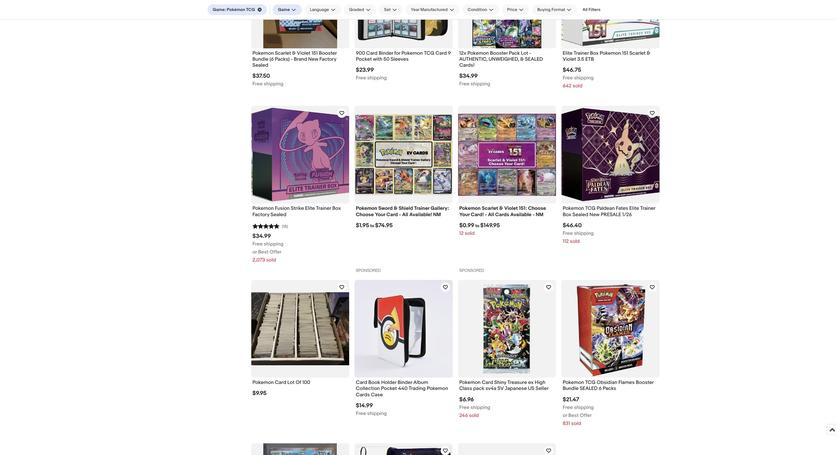 Task type: describe. For each thing, give the bounding box(es) containing it.
pokemon tcg obsidian flames booster bundle sealed 6 packs image
[[573, 280, 648, 378]]

$1.95
[[356, 223, 369, 229]]

shipping for $23.99 free shipping
[[367, 75, 387, 81]]

pokemon inside 'pokemon sword & shield trainer gallery: choose your card - all available! nm'
[[356, 206, 377, 212]]

lot inside 12x pokemon booster pack lot - authentic, unweighed, & sealed cards!
[[521, 50, 528, 56]]

packs)
[[275, 56, 290, 62]]

$74.95
[[375, 223, 393, 229]]

900 card binder for pokemon tcg card 9 pocket with 50 sleeves
[[356, 50, 451, 62]]

box inside the pokemon fusion strike elite trainer box factory sealed
[[332, 206, 341, 212]]

free for $37.50 free shipping
[[253, 81, 263, 87]]

12x pokemon booster pack lot - authentic, unweighed, & sealed cards! image
[[473, 0, 542, 48]]

factory inside pokemon scarlet & violet 151 booster bundle (6 packs) - brand new factory sealed
[[319, 56, 336, 62]]

best for $34.99
[[258, 249, 269, 256]]

booster inside pokemon tcg obsidian flames booster bundle sealed 6 packs
[[636, 380, 654, 386]]

440
[[398, 386, 408, 393]]

$46.75
[[563, 67, 581, 74]]

game:
[[213, 7, 226, 12]]

shipping for $14.99 free shipping
[[367, 411, 387, 417]]

scarlet inside elite trainer box pokemon 151 scarlet & violet 3.5 etb
[[630, 50, 646, 56]]

pokemon inside pokemon tcg paldean fates elite trainer box sealed new presale 1/26
[[563, 206, 584, 212]]

trading
[[409, 386, 426, 393]]

card left of
[[275, 380, 286, 386]]

$1.95 to $74.95
[[356, 223, 393, 229]]

card left 9
[[436, 50, 447, 56]]

pokemon tcg obsidian flames booster bundle sealed 6 packs link
[[563, 380, 658, 394]]

$6.96
[[459, 397, 474, 404]]

set
[[384, 7, 391, 12]]

$21.47
[[563, 397, 579, 404]]

card book holder binder album collection pocket 440 trading pokemon cards case image
[[355, 280, 453, 378]]

binder inside the card book holder binder album collection pocket 440 trading pokemon cards case
[[398, 380, 412, 386]]

authentic,
[[459, 56, 488, 62]]

shipping for $34.99 free shipping
[[471, 81, 490, 87]]

case
[[371, 392, 383, 399]]

2,073
[[253, 257, 265, 264]]

- right 151: on the top
[[533, 212, 535, 218]]

(18) link
[[253, 223, 288, 230]]

pokemon scarlet & violet 151: choose your card! - all cards available - nm
[[459, 206, 546, 218]]

trainer inside 'pokemon sword & shield trainer gallery: choose your card - all available! nm'
[[414, 206, 430, 212]]

nm inside the pokemon scarlet & violet 151: choose your card! - all cards available - nm
[[536, 212, 544, 218]]

trainer inside pokemon tcg paldean fates elite trainer box sealed new presale 1/26
[[640, 206, 656, 212]]

free for $23.99 free shipping
[[356, 75, 366, 81]]

mewtwo pokemon inspired card binder album collection pocket 400 trading cardcase image
[[355, 444, 453, 456]]

pokemon sword & shield trainer gallery: choose your card - all available! nm
[[356, 206, 449, 218]]

pokemon tcg paldean fates elite trainer box sealed new presale 1/26 image
[[562, 106, 660, 204]]

sold for $0.99
[[465, 231, 475, 237]]

pokemon inside 12x pokemon booster pack lot - authentic, unweighed, & sealed cards!
[[468, 50, 489, 56]]

pokemon inside pokemon scarlet & violet 151 booster bundle (6 packs) - brand new factory sealed
[[253, 50, 274, 56]]

shipping for $46.75 free shipping 642 sold
[[574, 75, 594, 81]]

all inside 'pokemon sword & shield trainer gallery: choose your card - all available! nm'
[[402, 212, 408, 218]]

tcg inside pokemon tcg obsidian flames booster bundle sealed 6 packs
[[585, 380, 596, 386]]

offer for $21.47
[[580, 413, 592, 419]]

treasure
[[508, 380, 527, 386]]

graded button
[[344, 4, 376, 15]]

$9.95
[[253, 391, 267, 398]]

violet for $149.95
[[504, 206, 518, 212]]

sv4a
[[486, 386, 497, 393]]

pokemon fusion strike elite trainer box factory sealed image
[[251, 108, 349, 202]]

pokemon inside the pokemon fusion strike elite trainer box factory sealed
[[253, 206, 274, 212]]

(6
[[270, 56, 274, 62]]

condition
[[468, 7, 487, 12]]

filters
[[589, 7, 601, 12]]

sold for $46.75
[[573, 83, 583, 89]]

scarlet for $149.95
[[482, 206, 498, 212]]

price
[[507, 7, 517, 12]]

pokemon fusion strike elite trainer box factory sealed link
[[253, 206, 348, 220]]

obsidian
[[597, 380, 617, 386]]

format
[[552, 7, 565, 12]]

holder
[[381, 380, 397, 386]]

to for $0.99
[[475, 224, 479, 229]]

manufactured
[[420, 7, 448, 12]]

sealed inside pokemon scarlet & violet 151 booster bundle (6 packs) - brand new factory sealed
[[253, 62, 268, 68]]

box inside elite trainer box pokemon 151 scarlet & violet 3.5 etb
[[590, 50, 599, 56]]

tcg inside 900 card binder for pokemon tcg card 9 pocket with 50 sleeves
[[424, 50, 435, 56]]

to for $1.95
[[370, 224, 374, 229]]

$34.99 free shipping
[[459, 73, 490, 87]]

1 vertical spatial lot
[[287, 380, 295, 386]]

pokemon sword & shield trainer gallery: choose your card - all available! nm link
[[356, 206, 451, 220]]

shipping for $37.50 free shipping
[[264, 81, 283, 87]]

& for $0.99 to $149.95 12 sold
[[499, 206, 503, 212]]

3.5
[[577, 56, 584, 62]]

$14.99 free shipping
[[356, 403, 387, 417]]

$37.50
[[253, 73, 270, 80]]

card book holder binder album collection pocket 440 trading pokemon cards case
[[356, 380, 448, 399]]

new inside pokemon tcg paldean fates elite trainer box sealed new presale 1/26
[[590, 212, 600, 218]]

pokemon card shiny treasure ex high class pack sv4a sv japanese us seller image
[[478, 280, 536, 378]]

graded
[[349, 7, 364, 12]]

pokémon
[[227, 7, 245, 12]]

or for $21.47
[[563, 413, 567, 419]]

sv
[[498, 386, 504, 393]]

$0.99
[[459, 223, 474, 229]]

strike
[[291, 206, 304, 212]]

sleeves
[[391, 56, 409, 62]]

all filters button
[[580, 4, 603, 15]]

packs
[[603, 386, 616, 393]]

246
[[459, 413, 468, 419]]

booster inside pokemon scarlet & violet 151 booster bundle (6 packs) - brand new factory sealed
[[319, 50, 337, 56]]

$23.99
[[356, 67, 374, 74]]

- inside pokemon scarlet & violet 151 booster bundle (6 packs) - brand new factory sealed
[[291, 56, 293, 62]]

12x pokemon booster pack lot - authentic, unweighed, & sealed cards! link
[[459, 50, 555, 70]]

all filters
[[583, 7, 601, 12]]

best for $21.47
[[568, 413, 579, 419]]

book
[[368, 380, 380, 386]]

tcg inside pokemon tcg paldean fates elite trainer box sealed new presale 1/26
[[585, 206, 596, 212]]

unweighed,
[[489, 56, 519, 62]]

pocket inside 900 card binder for pokemon tcg card 9 pocket with 50 sleeves
[[356, 56, 372, 62]]

free for $46.40 free shipping 112 sold
[[563, 231, 573, 237]]

pokemon inside pokemon tcg obsidian flames booster bundle sealed 6 packs
[[563, 380, 584, 386]]

card inside the card book holder binder album collection pocket 440 trading pokemon cards case
[[356, 380, 367, 386]]

shipping for $21.47 free shipping or best offer 831 sold
[[574, 405, 594, 411]]

or for $34.99
[[253, 249, 257, 256]]

binder inside 900 card binder for pokemon tcg card 9 pocket with 50 sleeves
[[379, 50, 393, 56]]

class
[[459, 386, 472, 393]]

pokemon tcg obsidian flames booster bundle sealed 6 packs
[[563, 380, 654, 393]]

$6.96 free shipping 246 sold
[[459, 397, 490, 419]]

game: pokémon tcg
[[213, 7, 255, 12]]

choose inside the pokemon scarlet & violet 151: choose your card! - all cards available - nm
[[528, 206, 546, 212]]

- inside 'pokemon sword & shield trainer gallery: choose your card - all available! nm'
[[399, 212, 401, 218]]

$0.99 to $149.95 12 sold
[[459, 223, 500, 237]]

presale
[[601, 212, 621, 218]]

your inside the pokemon scarlet & violet 151: choose your card! - all cards available - nm
[[459, 212, 470, 218]]

for
[[394, 50, 400, 56]]

card inside 'pokemon sword & shield trainer gallery: choose your card - all available! nm'
[[387, 212, 398, 218]]

year
[[411, 7, 420, 12]]

free for $46.75 free shipping 642 sold
[[563, 75, 573, 81]]

sealed inside pokemon tcg obsidian flames booster bundle sealed 6 packs
[[580, 386, 598, 393]]

sealed inside 12x pokemon booster pack lot - authentic, unweighed, & sealed cards!
[[525, 56, 543, 62]]

seller
[[536, 386, 549, 393]]

12x
[[459, 50, 466, 56]]

831
[[563, 421, 570, 427]]

offer for $34.99
[[270, 249, 282, 256]]

900
[[356, 50, 365, 56]]

pack
[[473, 386, 485, 393]]

bundle inside pokemon tcg obsidian flames booster bundle sealed 6 packs
[[563, 386, 579, 393]]

$37.50 free shipping
[[253, 73, 283, 87]]

of
[[296, 380, 301, 386]]

free for $34.99 free shipping or best offer 2,073 sold
[[253, 241, 263, 248]]



Task type: locate. For each thing, give the bounding box(es) containing it.
free up 246
[[459, 405, 470, 411]]

1 horizontal spatial factory
[[319, 56, 336, 62]]

1 horizontal spatial nm
[[536, 212, 544, 218]]

free down '$21.47'
[[563, 405, 573, 411]]

trainer right shield
[[414, 206, 430, 212]]

sold inside '$6.96 free shipping 246 sold'
[[469, 413, 479, 419]]

pokemon
[[253, 50, 274, 56], [402, 50, 423, 56], [468, 50, 489, 56], [600, 50, 621, 56], [253, 206, 274, 212], [356, 206, 377, 212], [459, 206, 481, 212], [563, 206, 584, 212], [253, 380, 274, 386], [459, 380, 481, 386], [563, 380, 584, 386], [427, 386, 448, 393]]

pokemon scarlet & violet 151 booster bundle (6 packs) - brand new factory sealed link
[[253, 50, 348, 70]]

151 inside elite trainer box pokemon 151 scarlet & violet 3.5 etb
[[622, 50, 628, 56]]

1 horizontal spatial choose
[[528, 206, 546, 212]]

factory right the brand on the left
[[319, 56, 336, 62]]

0 horizontal spatial box
[[332, 206, 341, 212]]

tcg right pokémon
[[246, 7, 255, 12]]

- right sword
[[399, 212, 401, 218]]

best inside $21.47 free shipping or best offer 831 sold
[[568, 413, 579, 419]]

sealed
[[253, 62, 268, 68], [271, 212, 286, 218], [573, 212, 589, 218]]

0 horizontal spatial lot
[[287, 380, 295, 386]]

free inside $37.50 free shipping
[[253, 81, 263, 87]]

1 vertical spatial sealed
[[580, 386, 598, 393]]

free
[[356, 75, 366, 81], [563, 75, 573, 81], [253, 81, 263, 87], [459, 81, 470, 87], [563, 231, 573, 237], [253, 241, 263, 248], [459, 405, 470, 411], [563, 405, 573, 411], [356, 411, 366, 417]]

1 vertical spatial $34.99
[[253, 233, 271, 240]]

9
[[448, 50, 451, 56]]

tcg left 9
[[424, 50, 435, 56]]

sold right 642
[[573, 83, 583, 89]]

shipping down cards!
[[471, 81, 490, 87]]

- right the pack
[[529, 50, 531, 56]]

box inside pokemon tcg paldean fates elite trainer box sealed new presale 1/26
[[563, 212, 572, 218]]

card left shiny
[[482, 380, 493, 386]]

0 vertical spatial cards
[[495, 212, 509, 218]]

sealed inside pokemon tcg paldean fates elite trainer box sealed new presale 1/26
[[573, 212, 589, 218]]

scarlet inside the pokemon scarlet & violet 151: choose your card! - all cards available - nm
[[482, 206, 498, 212]]

151 inside pokemon scarlet & violet 151 booster bundle (6 packs) - brand new factory sealed
[[312, 50, 318, 56]]

& inside 12x pokemon booster pack lot - authentic, unweighed, & sealed cards!
[[520, 56, 524, 62]]

shipping inside $23.99 free shipping
[[367, 75, 387, 81]]

trainer up $46.75
[[574, 50, 589, 56]]

0 horizontal spatial sponsored
[[356, 269, 381, 273]]

1 horizontal spatial bundle
[[563, 386, 579, 393]]

fusion
[[275, 206, 290, 212]]

$34.99 for $34.99 free shipping or best offer 2,073 sold
[[253, 233, 271, 240]]

0 vertical spatial offer
[[270, 249, 282, 256]]

shipping inside the $46.75 free shipping 642 sold
[[574, 75, 594, 81]]

sealed left 6
[[580, 386, 598, 393]]

free down $37.50
[[253, 81, 263, 87]]

pokemon scarlet & violet 151: choose your card! - all cards available - nm link
[[459, 206, 555, 220]]

gallery:
[[431, 206, 449, 212]]

(18)
[[282, 224, 288, 230]]

1 horizontal spatial elite
[[563, 50, 573, 56]]

choose right 151: on the top
[[528, 206, 546, 212]]

sold right the 2,073
[[266, 257, 276, 264]]

new left presale
[[590, 212, 600, 218]]

cards up $14.99
[[356, 392, 370, 399]]

sealed right the pack
[[525, 56, 543, 62]]

scarlet
[[275, 50, 291, 56], [630, 50, 646, 56], [482, 206, 498, 212]]

sponsored for $74.95
[[356, 269, 381, 273]]

all
[[583, 7, 588, 12], [402, 212, 408, 218], [488, 212, 494, 218]]

2 horizontal spatial sealed
[[573, 212, 589, 218]]

shipping down $23.99 at the left
[[367, 75, 387, 81]]

cards inside the pokemon scarlet & violet 151: choose your card! - all cards available - nm
[[495, 212, 509, 218]]

year manufactured
[[411, 7, 448, 12]]

1 horizontal spatial violet
[[504, 206, 518, 212]]

1/26
[[622, 212, 632, 218]]

1 vertical spatial best
[[568, 413, 579, 419]]

pokemon card lot of 100
[[253, 380, 310, 386]]

nm inside 'pokemon sword & shield trainer gallery: choose your card - all available! nm'
[[433, 212, 441, 218]]

bundle up '$21.47'
[[563, 386, 579, 393]]

sealed for pokemon fusion strike elite trainer box factory sealed
[[271, 212, 286, 218]]

151 for $46.75
[[622, 50, 628, 56]]

shield
[[399, 206, 413, 212]]

free inside '$6.96 free shipping 246 sold'
[[459, 405, 470, 411]]

cards for $149.95
[[495, 212, 509, 218]]

violet right packs)
[[297, 50, 311, 56]]

free inside $34.99 free shipping
[[459, 81, 470, 87]]

sold right the 831
[[571, 421, 581, 427]]

1 vertical spatial offer
[[580, 413, 592, 419]]

2 151 from the left
[[622, 50, 628, 56]]

pocket inside the card book holder binder album collection pocket 440 trading pokemon cards case
[[381, 386, 397, 393]]

$34.99 inside $34.99 free shipping
[[459, 73, 478, 80]]

ex
[[528, 380, 534, 386]]

elite
[[563, 50, 573, 56], [305, 206, 315, 212], [629, 206, 639, 212]]

5 out of 5 stars image
[[253, 223, 279, 230]]

free up the 2,073
[[253, 241, 263, 248]]

to right $0.99
[[475, 224, 479, 229]]

available!
[[409, 212, 432, 218]]

best inside $34.99 free shipping or best offer 2,073 sold
[[258, 249, 269, 256]]

$46.40 free shipping 112 sold
[[563, 223, 594, 245]]

or inside $21.47 free shipping or best offer 831 sold
[[563, 413, 567, 419]]

1 horizontal spatial all
[[488, 212, 494, 218]]

pokemon right trading
[[427, 386, 448, 393]]

112
[[563, 239, 569, 245]]

sold for $6.96
[[469, 413, 479, 419]]

elite inside elite trainer box pokemon 151 scarlet & violet 3.5 etb
[[563, 50, 573, 56]]

1 horizontal spatial to
[[475, 224, 479, 229]]

available
[[510, 212, 532, 218]]

shipping down $46.75
[[574, 75, 594, 81]]

pokemon inside the pokemon scarlet & violet 151: choose your card! - all cards available - nm
[[459, 206, 481, 212]]

trainer right 1/26
[[640, 206, 656, 212]]

pokemon up '$21.47'
[[563, 380, 584, 386]]

choose
[[528, 206, 546, 212], [356, 212, 374, 218]]

$46.40
[[563, 223, 582, 229]]

violet inside pokemon scarlet & violet 151 booster bundle (6 packs) - brand new factory sealed
[[297, 50, 311, 56]]

to inside $0.99 to $149.95 12 sold
[[475, 224, 479, 229]]

offer inside $21.47 free shipping or best offer 831 sold
[[580, 413, 592, 419]]

sealed up $37.50
[[253, 62, 268, 68]]

trainer
[[574, 50, 589, 56], [316, 206, 331, 212], [414, 206, 430, 212], [640, 206, 656, 212]]

elite inside pokemon tcg paldean fates elite trainer box sealed new presale 1/26
[[629, 206, 639, 212]]

all left available!
[[402, 212, 408, 218]]

card up $74.95 on the left
[[387, 212, 398, 218]]

or
[[253, 249, 257, 256], [563, 413, 567, 419]]

elite right "fates"
[[629, 206, 639, 212]]

sold inside the $46.75 free shipping 642 sold
[[573, 83, 583, 89]]

$149.95
[[480, 223, 500, 229]]

1 to from the left
[[370, 224, 374, 229]]

best up the 831
[[568, 413, 579, 419]]

1 vertical spatial or
[[563, 413, 567, 419]]

bundle left (6
[[253, 56, 268, 62]]

shipping inside $46.40 free shipping 112 sold
[[574, 231, 594, 237]]

1 horizontal spatial booster
[[490, 50, 508, 56]]

12x pokemon booster pack lot - authentic, unweighed, & sealed cards!
[[459, 50, 543, 68]]

1 sponsored from the left
[[356, 269, 381, 273]]

price button
[[502, 4, 529, 15]]

violet for shipping
[[297, 50, 311, 56]]

cards
[[495, 212, 509, 218], [356, 392, 370, 399]]

shipping down $37.50
[[264, 81, 283, 87]]

0 vertical spatial lot
[[521, 50, 528, 56]]

free for $21.47 free shipping or best offer 831 sold
[[563, 405, 573, 411]]

0 horizontal spatial $34.99
[[253, 233, 271, 240]]

& for $37.50 free shipping
[[292, 50, 296, 56]]

violet left 151: on the top
[[504, 206, 518, 212]]

buying format
[[537, 7, 565, 12]]

shipping down '$21.47'
[[574, 405, 594, 411]]

all left filters
[[583, 7, 588, 12]]

0 horizontal spatial sealed
[[253, 62, 268, 68]]

game button
[[273, 4, 302, 15]]

condition button
[[462, 4, 499, 15]]

1 horizontal spatial 151
[[622, 50, 628, 56]]

pocket left the 440
[[381, 386, 397, 393]]

1 151 from the left
[[312, 50, 318, 56]]

to inside $1.95 to $74.95
[[370, 224, 374, 229]]

pokemon up '$1.95'
[[356, 206, 377, 212]]

0 vertical spatial best
[[258, 249, 269, 256]]

- right card!
[[485, 212, 487, 218]]

pokemon up $0.99
[[459, 206, 481, 212]]

lot left of
[[287, 380, 295, 386]]

shipping for $46.40 free shipping 112 sold
[[574, 231, 594, 237]]

scarlet for shipping
[[275, 50, 291, 56]]

1 horizontal spatial best
[[568, 413, 579, 419]]

buying
[[537, 7, 551, 12]]

shiny
[[494, 380, 506, 386]]

pokemon sword & shield trainer gallery: choose your card - all available! nm image
[[355, 114, 453, 196]]

0 horizontal spatial pocket
[[356, 56, 372, 62]]

pokemon right for
[[402, 50, 423, 56]]

1 vertical spatial cards
[[356, 392, 370, 399]]

fates
[[616, 206, 628, 212]]

sealed up $46.40
[[573, 212, 589, 218]]

151
[[312, 50, 318, 56], [622, 50, 628, 56]]

shipping for $34.99 free shipping or best offer 2,073 sold
[[264, 241, 283, 248]]

free for $14.99 free shipping
[[356, 411, 366, 417]]

1 horizontal spatial cards
[[495, 212, 509, 218]]

elite left the 3.5
[[563, 50, 573, 56]]

your up $0.99
[[459, 212, 470, 218]]

0 vertical spatial or
[[253, 249, 257, 256]]

& inside the pokemon scarlet & violet 151: choose your card! - all cards available - nm
[[499, 206, 503, 212]]

2 horizontal spatial scarlet
[[630, 50, 646, 56]]

pokemon fusion strike elite trainer box factory sealed
[[253, 206, 341, 218]]

0 vertical spatial pocket
[[356, 56, 372, 62]]

0 horizontal spatial offer
[[270, 249, 282, 256]]

1 vertical spatial pocket
[[381, 386, 397, 393]]

all up $149.95
[[488, 212, 494, 218]]

pokemon right the '12x'
[[468, 50, 489, 56]]

$34.99 for $34.99 free shipping
[[459, 73, 478, 80]]

binder left for
[[379, 50, 393, 56]]

50
[[384, 56, 390, 62]]

pocket up $23.99 at the left
[[356, 56, 372, 62]]

sold inside $46.40 free shipping 112 sold
[[570, 239, 580, 245]]

1 horizontal spatial binder
[[398, 380, 412, 386]]

0 horizontal spatial violet
[[297, 50, 311, 56]]

violet up $46.75
[[563, 56, 576, 62]]

lot right the pack
[[521, 50, 528, 56]]

free inside $23.99 free shipping
[[356, 75, 366, 81]]

900 card binder for pokemon tcg card 9 pocket with 50 sleeves link
[[356, 50, 451, 64]]

0 horizontal spatial choose
[[356, 212, 374, 218]]

shipping for $6.96 free shipping 246 sold
[[471, 405, 490, 411]]

1 horizontal spatial offer
[[580, 413, 592, 419]]

or up the 2,073
[[253, 249, 257, 256]]

642
[[563, 83, 572, 89]]

game
[[278, 7, 290, 12]]

or inside $34.99 free shipping or best offer 2,073 sold
[[253, 249, 257, 256]]

2 to from the left
[[475, 224, 479, 229]]

free inside the $46.75 free shipping 642 sold
[[563, 75, 573, 81]]

1 your from the left
[[375, 212, 385, 218]]

sold
[[573, 83, 583, 89], [465, 231, 475, 237], [570, 239, 580, 245], [266, 257, 276, 264], [469, 413, 479, 419], [571, 421, 581, 427]]

offer inside $34.99 free shipping or best offer 2,073 sold
[[270, 249, 282, 256]]

1 horizontal spatial or
[[563, 413, 567, 419]]

free inside $21.47 free shipping or best offer 831 sold
[[563, 405, 573, 411]]

all inside button
[[583, 7, 588, 12]]

0 horizontal spatial or
[[253, 249, 257, 256]]

elite inside the pokemon fusion strike elite trainer box factory sealed
[[305, 206, 315, 212]]

1 horizontal spatial new
[[590, 212, 600, 218]]

sold for $46.40
[[570, 239, 580, 245]]

shipping
[[367, 75, 387, 81], [574, 75, 594, 81], [264, 81, 283, 87], [471, 81, 490, 87], [574, 231, 594, 237], [264, 241, 283, 248], [471, 405, 490, 411], [574, 405, 594, 411], [367, 411, 387, 417]]

- left the brand on the left
[[291, 56, 293, 62]]

sponsored for $0.99 to $149.95 12 sold
[[459, 269, 484, 273]]

tcg inside game: pokémon tcg link
[[246, 7, 255, 12]]

2 horizontal spatial violet
[[563, 56, 576, 62]]

6
[[599, 386, 602, 393]]

& inside elite trainer box pokemon 151 scarlet & violet 3.5 etb
[[647, 50, 651, 56]]

with
[[373, 56, 382, 62]]

0 vertical spatial new
[[308, 56, 318, 62]]

tcg left 6
[[585, 380, 596, 386]]

pokemon up $9.95
[[253, 380, 274, 386]]

free inside $34.99 free shipping or best offer 2,073 sold
[[253, 241, 263, 248]]

- inside 12x pokemon booster pack lot - authentic, unweighed, & sealed cards!
[[529, 50, 531, 56]]

free for $6.96 free shipping 246 sold
[[459, 405, 470, 411]]

0 horizontal spatial binder
[[379, 50, 393, 56]]

shipping inside $37.50 free shipping
[[264, 81, 283, 87]]

shipping down $14.99
[[367, 411, 387, 417]]

collection
[[356, 386, 380, 393]]

1 horizontal spatial sponsored
[[459, 269, 484, 273]]

0 vertical spatial bundle
[[253, 56, 268, 62]]

nm right available!
[[433, 212, 441, 218]]

sold right the "12"
[[465, 231, 475, 237]]

set button
[[379, 4, 403, 15]]

free down $23.99 at the left
[[356, 75, 366, 81]]

sealed inside the pokemon fusion strike elite trainer box factory sealed
[[271, 212, 286, 218]]

new right the brand on the left
[[308, 56, 318, 62]]

brand
[[294, 56, 307, 62]]

pokemon up $46.40
[[563, 206, 584, 212]]

1 nm from the left
[[433, 212, 441, 218]]

booster inside 12x pokemon booster pack lot - authentic, unweighed, & sealed cards!
[[490, 50, 508, 56]]

card book holder binder album collection pocket 440 trading pokemon cards case link
[[356, 380, 451, 400]]

1 vertical spatial bundle
[[563, 386, 579, 393]]

all inside the pokemon scarlet & violet 151: choose your card! - all cards available - nm
[[488, 212, 494, 218]]

sealed for pokemon tcg paldean fates elite trainer box sealed new presale 1/26
[[573, 212, 589, 218]]

elite trainer box pokemon 151 scarlet & violet 3.5 etb link
[[563, 50, 658, 64]]

0 horizontal spatial cards
[[356, 392, 370, 399]]

2 your from the left
[[459, 212, 470, 218]]

shipping down $6.96
[[471, 405, 490, 411]]

trainer inside the pokemon fusion strike elite trainer box factory sealed
[[316, 206, 331, 212]]

& for $74.95
[[394, 206, 398, 212]]

free for $34.99 free shipping
[[459, 81, 470, 87]]

shipping inside '$6.96 free shipping 246 sold'
[[471, 405, 490, 411]]

new
[[308, 56, 318, 62], [590, 212, 600, 218]]

pokemon scarlet & violet 151 booster bundle (6 packs) - brand new factory sealed image
[[263, 0, 337, 48]]

& inside 'pokemon sword & shield trainer gallery: choose your card - all available! nm'
[[394, 206, 398, 212]]

new inside pokemon scarlet & violet 151 booster bundle (6 packs) - brand new factory sealed
[[308, 56, 318, 62]]

900 card binder for pokemon tcg card 9 pocket with 50 sleeves image
[[355, 0, 453, 48]]

pokemon up 5 out of 5 stars image
[[253, 206, 274, 212]]

pack
[[509, 50, 520, 56]]

violet inside elite trainer box pokemon 151 scarlet & violet 3.5 etb
[[563, 56, 576, 62]]

booster right flames
[[636, 380, 654, 386]]

card inside pokemon card shiny treasure ex high class pack sv4a sv japanese us seller
[[482, 380, 493, 386]]

pokemon scarlet & violet 151 holo to ultra rare single card 1-165 you pick image
[[263, 444, 337, 456]]

card
[[366, 50, 378, 56], [436, 50, 447, 56], [387, 212, 398, 218], [275, 380, 286, 386], [356, 380, 367, 386], [482, 380, 493, 386]]

your up $74.95 on the left
[[375, 212, 385, 218]]

151:
[[519, 206, 527, 212]]

booster left the pack
[[490, 50, 508, 56]]

1 vertical spatial new
[[590, 212, 600, 218]]

0 horizontal spatial bundle
[[253, 56, 268, 62]]

pokemon inside 900 card binder for pokemon tcg card 9 pocket with 50 sleeves
[[402, 50, 423, 56]]

box
[[590, 50, 599, 56], [332, 206, 341, 212], [563, 212, 572, 218]]

etb
[[585, 56, 594, 62]]

your inside 'pokemon sword & shield trainer gallery: choose your card - all available! nm'
[[375, 212, 385, 218]]

pokemon card shiny treasure ex high class pack sv4a sv japanese us seller
[[459, 380, 549, 393]]

0 vertical spatial sealed
[[525, 56, 543, 62]]

nm right 151: on the top
[[536, 212, 544, 218]]

-
[[529, 50, 531, 56], [291, 56, 293, 62], [399, 212, 401, 218], [485, 212, 487, 218], [533, 212, 535, 218]]

choose inside 'pokemon sword & shield trainer gallery: choose your card - all available! nm'
[[356, 212, 374, 218]]

0 horizontal spatial best
[[258, 249, 269, 256]]

trainer right strike
[[316, 206, 331, 212]]

$14.99
[[356, 403, 373, 410]]

shipping inside $34.99 free shipping or best offer 2,073 sold
[[264, 241, 283, 248]]

card right 900
[[366, 50, 378, 56]]

cards for shipping
[[356, 392, 370, 399]]

trainer inside elite trainer box pokemon 151 scarlet & violet 3.5 etb
[[574, 50, 589, 56]]

shipping down '(18)' link
[[264, 241, 283, 248]]

violet inside the pokemon scarlet & violet 151: choose your card! - all cards available - nm
[[504, 206, 518, 212]]

free inside $46.40 free shipping 112 sold
[[563, 231, 573, 237]]

japanese
[[505, 386, 527, 393]]

buying format button
[[532, 4, 577, 15]]

to right '$1.95'
[[370, 224, 374, 229]]

1 horizontal spatial sealed
[[580, 386, 598, 393]]

$34.99 down cards!
[[459, 73, 478, 80]]

free down $14.99
[[356, 411, 366, 417]]

1 horizontal spatial box
[[563, 212, 572, 218]]

pokemon right etb
[[600, 50, 621, 56]]

0 horizontal spatial new
[[308, 56, 318, 62]]

sword
[[378, 206, 393, 212]]

shipping down $46.40
[[574, 231, 594, 237]]

choose up '$1.95'
[[356, 212, 374, 218]]

best up the 2,073
[[258, 249, 269, 256]]

1 horizontal spatial $34.99
[[459, 73, 478, 80]]

year manufactured button
[[406, 4, 460, 15]]

1 vertical spatial binder
[[398, 380, 412, 386]]

0 vertical spatial factory
[[319, 56, 336, 62]]

elite trainer box pokemon 151 scarlet & violet 3.5 etb image
[[562, 0, 660, 46]]

$34.99
[[459, 73, 478, 80], [253, 233, 271, 240]]

0 horizontal spatial scarlet
[[275, 50, 291, 56]]

& inside pokemon scarlet & violet 151 booster bundle (6 packs) - brand new factory sealed
[[292, 50, 296, 56]]

sold inside $34.99 free shipping or best offer 2,073 sold
[[266, 257, 276, 264]]

factory inside the pokemon fusion strike elite trainer box factory sealed
[[253, 212, 269, 218]]

sold inside $21.47 free shipping or best offer 831 sold
[[571, 421, 581, 427]]

0 vertical spatial $34.99
[[459, 73, 478, 80]]

pokemon scarlet & violet 151 booster bundle (6 packs) - brand new factory sealed
[[253, 50, 337, 68]]

151 for $37.50
[[312, 50, 318, 56]]

0 horizontal spatial nm
[[433, 212, 441, 218]]

2 nm from the left
[[536, 212, 544, 218]]

free up 112
[[563, 231, 573, 237]]

free up 642
[[563, 75, 573, 81]]

your
[[375, 212, 385, 218], [459, 212, 470, 218]]

binder left album
[[398, 380, 412, 386]]

0 horizontal spatial sealed
[[525, 56, 543, 62]]

pokemon inside the card book holder binder album collection pocket 440 trading pokemon cards case
[[427, 386, 448, 393]]

pokemon tcg paldean fates elite trainer box sealed new presale 1/26 link
[[563, 206, 658, 220]]

2 sponsored from the left
[[459, 269, 484, 273]]

1 horizontal spatial pocket
[[381, 386, 397, 393]]

language
[[310, 7, 329, 12]]

to
[[370, 224, 374, 229], [475, 224, 479, 229]]

pokemon inside pokemon card shiny treasure ex high class pack sv4a sv japanese us seller
[[459, 380, 481, 386]]

0 vertical spatial binder
[[379, 50, 393, 56]]

cards up $149.95
[[495, 212, 509, 218]]

2 horizontal spatial box
[[590, 50, 599, 56]]

$23.99 free shipping
[[356, 67, 387, 81]]

$34.99 inside $34.99 free shipping or best offer 2,073 sold
[[253, 233, 271, 240]]

pocket
[[356, 56, 372, 62], [381, 386, 397, 393]]

1 horizontal spatial sealed
[[271, 212, 286, 218]]

cards!
[[459, 62, 475, 68]]

$34.99 down 5 out of 5 stars image
[[253, 233, 271, 240]]

pokemon left packs)
[[253, 50, 274, 56]]

high
[[535, 380, 546, 386]]

0 horizontal spatial factory
[[253, 212, 269, 218]]

paldean
[[597, 206, 615, 212]]

us
[[528, 386, 535, 393]]

pokemon card lot of 100 image
[[251, 293, 349, 366]]

card left book
[[356, 380, 367, 386]]

1 horizontal spatial your
[[459, 212, 470, 218]]

sponsored
[[356, 269, 381, 273], [459, 269, 484, 273]]

0 horizontal spatial your
[[375, 212, 385, 218]]

free inside $14.99 free shipping
[[356, 411, 366, 417]]

0 horizontal spatial to
[[370, 224, 374, 229]]

0 horizontal spatial all
[[402, 212, 408, 218]]

offer
[[270, 249, 282, 256], [580, 413, 592, 419]]

flames
[[619, 380, 635, 386]]

shipping inside $21.47 free shipping or best offer 831 sold
[[574, 405, 594, 411]]

shipping inside $34.99 free shipping
[[471, 81, 490, 87]]

0 horizontal spatial booster
[[319, 50, 337, 56]]

2 horizontal spatial booster
[[636, 380, 654, 386]]

1 horizontal spatial scarlet
[[482, 206, 498, 212]]

pokemon scarlet & violet 151: choose your card! - all cards available - nm image
[[458, 114, 556, 196]]

sold right 246
[[469, 413, 479, 419]]

sealed up (18)
[[271, 212, 286, 218]]

cards inside the card book holder binder album collection pocket 440 trading pokemon cards case
[[356, 392, 370, 399]]

tcg left paldean
[[585, 206, 596, 212]]

booster right the brand on the left
[[319, 50, 337, 56]]

game: pokémon tcg link
[[207, 4, 267, 15]]

2 horizontal spatial elite
[[629, 206, 639, 212]]

shipping inside $14.99 free shipping
[[367, 411, 387, 417]]

factory up 5 out of 5 stars image
[[253, 212, 269, 218]]

free down cards!
[[459, 81, 470, 87]]

1 vertical spatial factory
[[253, 212, 269, 218]]

bundle inside pokemon scarlet & violet 151 booster bundle (6 packs) - brand new factory sealed
[[253, 56, 268, 62]]

0 horizontal spatial 151
[[312, 50, 318, 56]]

2 horizontal spatial all
[[583, 7, 588, 12]]

or up the 831
[[563, 413, 567, 419]]

elite right strike
[[305, 206, 315, 212]]

0 horizontal spatial elite
[[305, 206, 315, 212]]

pokemon up $6.96
[[459, 380, 481, 386]]

sold right 112
[[570, 239, 580, 245]]

1 horizontal spatial lot
[[521, 50, 528, 56]]

language button
[[305, 4, 341, 15]]

pokemon inside elite trainer box pokemon 151 scarlet & violet 3.5 etb
[[600, 50, 621, 56]]



Task type: vqa. For each thing, say whether or not it's contained in the screenshot.
Buy It Now link
no



